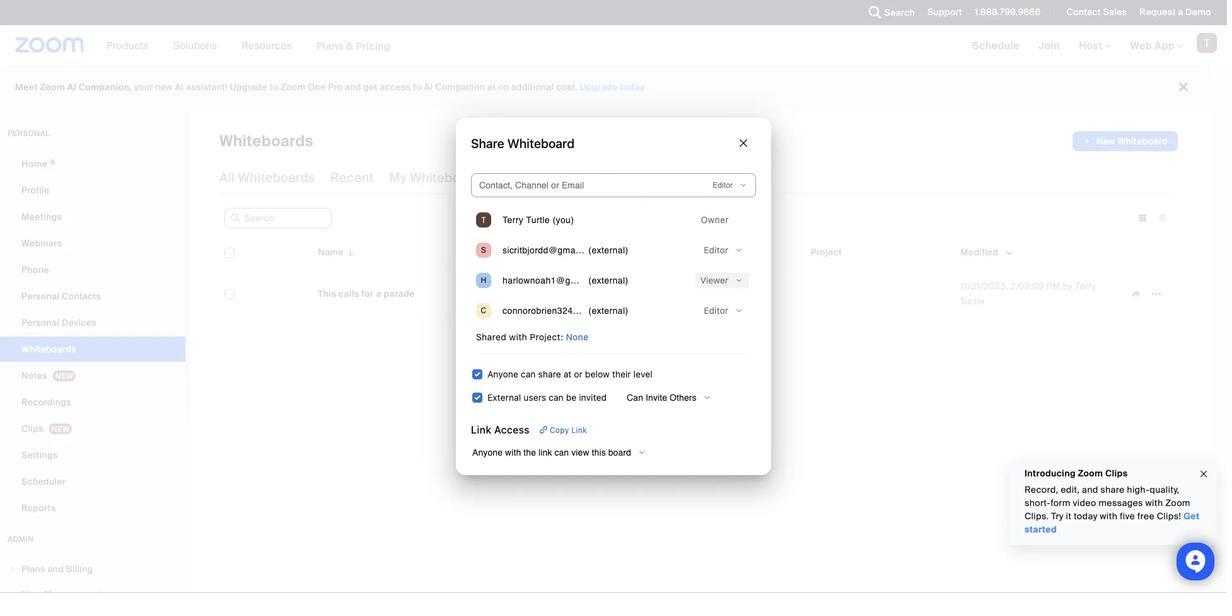 Task type: locate. For each thing, give the bounding box(es) containing it.
0 horizontal spatial starred
[[552, 246, 584, 258]]

pm
[[1047, 280, 1061, 292]]

(external) down viewer list item
[[586, 306, 629, 316]]

one
[[308, 81, 326, 93]]

with
[[550, 170, 575, 186], [509, 332, 528, 343], [505, 448, 521, 458], [1146, 498, 1164, 509], [1101, 511, 1118, 523]]

personal for personal contacts
[[21, 291, 60, 302]]

at left or at the left bottom of the page
[[564, 369, 572, 380]]

0 horizontal spatial link
[[471, 424, 492, 436]]

calls
[[339, 288, 359, 300]]

to right access
[[413, 81, 422, 93]]

whiteboards right my
[[410, 170, 488, 186]]

cell
[[806, 269, 956, 319], [242, 277, 303, 311]]

turtle for terry turtle (you)
[[526, 215, 550, 225]]

0 vertical spatial (external)
[[586, 245, 629, 256]]

viewer list item
[[471, 266, 756, 296]]

shared for shared with project: none
[[476, 332, 507, 343]]

zoom right meet
[[40, 81, 65, 93]]

with inside tabs of all whiteboard page tab list
[[550, 170, 575, 186]]

reports
[[21, 503, 56, 514]]

request a demo link
[[1131, 0, 1228, 25], [1140, 6, 1212, 18]]

five
[[1120, 511, 1136, 523]]

whiteboards up search text field
[[238, 170, 315, 186]]

anyone can share at or below their level
[[488, 369, 653, 380]]

2 horizontal spatial turtle
[[961, 296, 985, 307]]

1 vertical spatial anyone
[[473, 448, 503, 458]]

1 horizontal spatial terry
[[662, 288, 683, 300]]

access
[[380, 81, 411, 93]]

0 vertical spatial a
[[1179, 6, 1184, 18]]

webinars
[[21, 238, 62, 249]]

list mode, selected image
[[1153, 213, 1174, 224]]

editor list item
[[471, 235, 756, 266], [471, 296, 756, 326]]

personal inside personal devices link
[[21, 317, 60, 329]]

record, edit, and share high-quality, short-form video messages with zoom clips. try it today with five free clips!
[[1025, 485, 1191, 523]]

schedule
[[973, 39, 1020, 52]]

at left "no"
[[488, 81, 496, 93]]

terry right by
[[1076, 280, 1097, 292]]

settings link
[[0, 443, 185, 468]]

0 horizontal spatial terry
[[503, 215, 524, 225]]

terry inside owner 'list item'
[[503, 215, 524, 225]]

turtle left (you)
[[526, 215, 550, 225]]

parade
[[384, 288, 415, 300]]

terry
[[503, 215, 524, 225], [1076, 280, 1097, 292], [662, 288, 683, 300]]

0 horizontal spatial at
[[488, 81, 496, 93]]

personal inside personal contacts "link"
[[21, 291, 60, 302]]

a left demo
[[1179, 6, 1184, 18]]

1 vertical spatial and
[[1083, 485, 1099, 496]]

editor button inside list item
[[699, 303, 749, 319]]

join link
[[1030, 25, 1070, 66]]

the
[[524, 448, 536, 458]]

0 vertical spatial shared
[[503, 170, 546, 186]]

turtle down 11/21/2023,
[[961, 296, 985, 307]]

share whiteboard
[[471, 136, 575, 150]]

0 vertical spatial personal
[[21, 291, 60, 302]]

shared down c
[[476, 332, 507, 343]]

anyone for anyone can share at or below their level
[[488, 369, 519, 380]]

turtle inside owner 'list item'
[[526, 215, 550, 225]]

1 horizontal spatial turtle
[[685, 288, 710, 300]]

personal down phone
[[21, 291, 60, 302]]

1 personal from the top
[[21, 291, 60, 302]]

to left one in the top of the page
[[270, 81, 278, 93]]

whiteboards for my
[[410, 170, 488, 186]]

banner
[[0, 25, 1228, 67]]

messages
[[1099, 498, 1144, 509]]

editor button down viewer dropdown button
[[699, 303, 749, 319]]

1.888.799.9666 button up schedule link
[[975, 6, 1041, 18]]

pro
[[328, 81, 343, 93]]

0 vertical spatial at
[[488, 81, 496, 93]]

editor for connorobrien324@gmail.com
[[704, 306, 729, 316]]

0 vertical spatial editor button
[[708, 178, 753, 193]]

1 vertical spatial personal
[[21, 317, 60, 329]]

external
[[488, 393, 521, 403]]

0 vertical spatial can
[[521, 369, 536, 380]]

0 horizontal spatial to
[[270, 81, 278, 93]]

(external)
[[586, 245, 629, 256], [586, 276, 629, 286], [586, 306, 629, 316]]

at
[[488, 81, 496, 93], [564, 369, 572, 380]]

0 horizontal spatial ai
[[67, 81, 76, 93]]

get
[[364, 81, 378, 93]]

1 vertical spatial editor
[[704, 245, 729, 256]]

viewer button
[[696, 273, 749, 288]]

upgrade right cost.
[[580, 81, 618, 93]]

1 vertical spatial editor list item
[[471, 296, 756, 326]]

copy link button
[[535, 423, 592, 438]]

with left project:
[[509, 332, 528, 343]]

and left get
[[345, 81, 361, 93]]

s
[[481, 246, 487, 255]]

0 horizontal spatial clips
[[21, 423, 43, 435]]

a right for
[[376, 288, 382, 300]]

board
[[609, 448, 632, 458]]

and up video
[[1083, 485, 1099, 496]]

personal contacts link
[[0, 284, 185, 309]]

(external) up viewer list item
[[586, 245, 629, 256]]

editor down viewer
[[704, 306, 729, 316]]

clips inside clips 'link'
[[21, 423, 43, 435]]

0 horizontal spatial today
[[620, 81, 645, 93]]

with up the free
[[1146, 498, 1164, 509]]

1 horizontal spatial ai
[[175, 81, 184, 93]]

my whiteboards
[[389, 170, 488, 186]]

share
[[471, 136, 505, 150]]

1 vertical spatial today
[[1074, 511, 1098, 523]]

with inside anyone with the link can view this board dropdown button
[[505, 448, 521, 458]]

1 ai from the left
[[67, 81, 76, 93]]

editor down owner
[[704, 245, 729, 256]]

personal devices link
[[0, 310, 185, 336]]

1 vertical spatial share
[[1101, 485, 1125, 496]]

anyone down "link access"
[[473, 448, 503, 458]]

1 vertical spatial can
[[549, 393, 564, 403]]

it
[[1067, 511, 1072, 523]]

1 vertical spatial (external)
[[586, 276, 629, 286]]

form
[[1051, 498, 1071, 509]]

others
[[670, 393, 697, 403]]

editor button up owner
[[708, 178, 753, 193]]

2 vertical spatial editor
[[704, 306, 729, 316]]

1 horizontal spatial clips
[[1106, 468, 1128, 479]]

(external) up connorobrien324@gmail.com
[[586, 276, 629, 286]]

1 horizontal spatial starred
[[612, 170, 657, 186]]

link right copy
[[572, 426, 587, 435]]

0 horizontal spatial a
[[376, 288, 382, 300]]

anyone inside dropdown button
[[473, 448, 503, 458]]

0 vertical spatial and
[[345, 81, 361, 93]]

starred up harlownoah1@gmail.com
[[552, 246, 584, 258]]

Search text field
[[225, 208, 332, 228]]

1 horizontal spatial share
[[1101, 485, 1125, 496]]

editor right trash
[[713, 181, 733, 190]]

share inside record, edit, and share high-quality, short-form video messages with zoom clips. try it today with five free clips!
[[1101, 485, 1125, 496]]

sicritbjordd@gmail.com
[[503, 245, 601, 256]]

1 vertical spatial a
[[376, 288, 382, 300]]

meetings navigation
[[963, 25, 1228, 67]]

3 (external) from the top
[[586, 306, 629, 316]]

terry for terry turtle
[[662, 288, 683, 300]]

turtle down viewer
[[685, 288, 710, 300]]

clips up settings on the left bottom of the page
[[21, 423, 43, 435]]

editor button
[[708, 178, 753, 193], [699, 303, 749, 319]]

permission element
[[708, 178, 753, 193]]

external users can be invited
[[488, 393, 607, 403]]

support link
[[919, 0, 966, 25], [928, 6, 963, 18]]

(external) inside viewer list item
[[586, 276, 629, 286]]

1 vertical spatial at
[[564, 369, 572, 380]]

with for me
[[550, 170, 575, 186]]

1 vertical spatial starred
[[552, 246, 584, 258]]

zoom logo image
[[15, 37, 84, 53]]

ai left companion,
[[67, 81, 76, 93]]

0 vertical spatial clips
[[21, 423, 43, 435]]

can inside dropdown button
[[555, 448, 569, 458]]

(external) for harlownoah1@gmail.com
[[586, 276, 629, 286]]

2 ai from the left
[[175, 81, 184, 93]]

2 (external) from the top
[[586, 276, 629, 286]]

application
[[220, 236, 1188, 329], [552, 284, 652, 304]]

zoom up clips!
[[1166, 498, 1191, 509]]

clips.
[[1025, 511, 1049, 523]]

0 horizontal spatial turtle
[[526, 215, 550, 225]]

upgrade down the product information navigation
[[230, 81, 267, 93]]

recent
[[331, 170, 374, 186]]

editor inside dropdown button
[[704, 245, 729, 256]]

shared inside tabs of all whiteboard page tab list
[[503, 170, 546, 186]]

1 vertical spatial shared
[[476, 332, 507, 343]]

terry down tabs of all whiteboard page tab list
[[503, 215, 524, 225]]

can right link
[[555, 448, 569, 458]]

0 vertical spatial editor list item
[[471, 235, 756, 266]]

arrow down image
[[344, 245, 355, 260]]

terry turtle (you)
[[503, 215, 574, 225]]

0 vertical spatial anyone
[[488, 369, 519, 380]]

personal menu menu
[[0, 151, 185, 522]]

anyone for anyone with the link can view this board
[[473, 448, 503, 458]]

ai left companion
[[424, 81, 433, 93]]

contact sales
[[1067, 6, 1128, 18]]

upgrade
[[230, 81, 267, 93], [580, 81, 618, 93]]

starred inside tabs of all whiteboard page tab list
[[612, 170, 657, 186]]

shared down share whiteboard
[[503, 170, 546, 186]]

whiteboards for all
[[238, 170, 315, 186]]

1 vertical spatial clips
[[1106, 468, 1128, 479]]

shared
[[503, 170, 546, 186], [476, 332, 507, 343]]

today inside the 'meet zoom ai companion,' footer
[[620, 81, 645, 93]]

1 horizontal spatial today
[[1074, 511, 1098, 523]]

shared with project: none
[[476, 332, 589, 343]]

2:09:09
[[1011, 280, 1045, 292]]

clips up high-
[[1106, 468, 1128, 479]]

terry inside 11/21/2023, 2:09:09 pm by terry turtle
[[1076, 280, 1097, 292]]

a inside application
[[376, 288, 382, 300]]

can left be
[[549, 393, 564, 403]]

1 horizontal spatial and
[[1083, 485, 1099, 496]]

share up messages
[[1101, 485, 1125, 496]]

1 horizontal spatial a
[[1179, 6, 1184, 18]]

(external) for sicritbjordd@gmail.com
[[586, 245, 629, 256]]

with left the me
[[550, 170, 575, 186]]

meet zoom ai companion, your new ai assistant! upgrade to zoom one pro and get access to ai companion at no additional cost. upgrade today
[[15, 81, 645, 93]]

2 personal from the top
[[21, 317, 60, 329]]

terry for terry turtle (you)
[[503, 215, 524, 225]]

2 to from the left
[[413, 81, 422, 93]]

link
[[539, 448, 552, 458]]

admin
[[8, 535, 34, 545]]

0 horizontal spatial upgrade
[[230, 81, 267, 93]]

share up the external users can be invited
[[538, 369, 561, 380]]

1 vertical spatial editor button
[[699, 303, 749, 319]]

terry left viewer dropdown button
[[662, 288, 683, 300]]

shared for shared with me
[[503, 170, 546, 186]]

admin menu menu
[[0, 558, 185, 594]]

1 (external) from the top
[[586, 245, 629, 256]]

1 horizontal spatial cell
[[806, 269, 956, 319]]

record,
[[1025, 485, 1059, 496]]

edit,
[[1061, 485, 1080, 496]]

with left 'the'
[[505, 448, 521, 458]]

starred up owner 'list item'
[[612, 170, 657, 186]]

product information navigation
[[97, 25, 400, 67]]

1 horizontal spatial to
[[413, 81, 422, 93]]

anyone
[[488, 369, 519, 380], [473, 448, 503, 458]]

0 horizontal spatial and
[[345, 81, 361, 93]]

video
[[1073, 498, 1097, 509]]

2 vertical spatial can
[[555, 448, 569, 458]]

2 horizontal spatial terry
[[1076, 280, 1097, 292]]

0 vertical spatial editor
[[713, 181, 733, 190]]

turtle
[[526, 215, 550, 225], [685, 288, 710, 300], [961, 296, 985, 307]]

anyone up external
[[488, 369, 519, 380]]

owner list item
[[471, 205, 756, 235]]

this
[[318, 288, 336, 300]]

contacts
[[62, 291, 101, 302]]

turtle inside 11/21/2023, 2:09:09 pm by terry turtle
[[961, 296, 985, 307]]

personal contacts
[[21, 291, 101, 302]]

2 horizontal spatial ai
[[424, 81, 433, 93]]

1 horizontal spatial upgrade
[[580, 81, 618, 93]]

zoom
[[40, 81, 65, 93], [281, 81, 306, 93], [1079, 468, 1104, 479], [1166, 498, 1191, 509]]

meetings link
[[0, 204, 185, 230]]

personal for personal devices
[[21, 317, 60, 329]]

personal down personal contacts
[[21, 317, 60, 329]]

0 horizontal spatial share
[[538, 369, 561, 380]]

users
[[524, 393, 547, 403]]

can up users
[[521, 369, 536, 380]]

editor list item up none
[[471, 296, 756, 326]]

0 vertical spatial starred
[[612, 170, 657, 186]]

0 vertical spatial share
[[538, 369, 561, 380]]

can
[[521, 369, 536, 380], [549, 393, 564, 403], [555, 448, 569, 458]]

1 horizontal spatial link
[[572, 426, 587, 435]]

starred
[[612, 170, 657, 186], [552, 246, 584, 258]]

try
[[1052, 511, 1064, 523]]

recordings link
[[0, 390, 185, 415]]

Contact, Channel or Email text field
[[474, 175, 688, 196]]

link left the access
[[471, 424, 492, 436]]

1 horizontal spatial at
[[564, 369, 572, 380]]

and
[[345, 81, 361, 93], [1083, 485, 1099, 496]]

phone link
[[0, 257, 185, 283]]

2 vertical spatial (external)
[[586, 306, 629, 316]]

editor list item down (you)
[[471, 235, 756, 266]]

zoom left one in the top of the page
[[281, 81, 306, 93]]

ai right new
[[175, 81, 184, 93]]

be
[[566, 393, 577, 403]]

0 vertical spatial today
[[620, 81, 645, 93]]

companion,
[[79, 81, 132, 93]]



Task type: vqa. For each thing, say whether or not it's contained in the screenshot.
Copy Link
yes



Task type: describe. For each thing, give the bounding box(es) containing it.
0 horizontal spatial cell
[[242, 277, 303, 311]]

1.888.799.9666 button up schedule
[[966, 0, 1044, 25]]

copy link
[[550, 426, 587, 435]]

anyone with the link can view this board
[[473, 448, 632, 458]]

today inside record, edit, and share high-quality, short-form video messages with zoom clips. try it today with five free clips!
[[1074, 511, 1098, 523]]

demo
[[1186, 6, 1212, 18]]

viewer
[[701, 275, 729, 286]]

additional
[[512, 81, 554, 93]]

me
[[578, 170, 597, 186]]

quality,
[[1150, 485, 1180, 496]]

schedule link
[[963, 25, 1030, 66]]

(you)
[[553, 215, 574, 225]]

notes link
[[0, 363, 185, 389]]

meet
[[15, 81, 38, 93]]

turtle for terry turtle
[[685, 288, 710, 300]]

clips link
[[0, 416, 185, 442]]

free
[[1138, 511, 1155, 523]]

1 upgrade from the left
[[230, 81, 267, 93]]

and inside the 'meet zoom ai companion,' footer
[[345, 81, 361, 93]]

tabs of all whiteboard page tab list
[[220, 162, 771, 194]]

application containing name
[[220, 236, 1188, 329]]

pricing
[[356, 39, 390, 53]]

2 editor list item from the top
[[471, 296, 756, 326]]

link access
[[471, 424, 530, 436]]

2 upgrade from the left
[[580, 81, 618, 93]]

&
[[346, 39, 354, 53]]

3 ai from the left
[[424, 81, 433, 93]]

my
[[389, 170, 407, 186]]

companion
[[435, 81, 485, 93]]

can
[[627, 393, 644, 403]]

profile
[[21, 185, 49, 196]]

get started link
[[1025, 511, 1200, 536]]

assistant!
[[186, 81, 228, 93]]

scheduler link
[[0, 469, 185, 495]]

h
[[481, 276, 487, 285]]

banner containing schedule
[[0, 25, 1228, 67]]

request a demo
[[1140, 6, 1212, 18]]

home link
[[0, 151, 185, 177]]

1.888.799.9666
[[975, 6, 1041, 18]]

this calls for a parade
[[318, 288, 415, 300]]

modified
[[961, 246, 999, 258]]

clips!
[[1158, 511, 1182, 523]]

with for the
[[505, 448, 521, 458]]

with down messages
[[1101, 511, 1118, 523]]

whiteboards up all whiteboards
[[220, 132, 314, 151]]

c
[[481, 307, 487, 315]]

access
[[495, 424, 530, 436]]

editor for sicritbjordd@gmail.com
[[704, 245, 729, 256]]

(external) for connorobrien324@gmail.com
[[586, 306, 629, 316]]

by
[[1063, 280, 1073, 292]]

get started
[[1025, 511, 1200, 536]]

request
[[1140, 6, 1176, 18]]

meet zoom ai companion, footer
[[0, 66, 1209, 109]]

personal
[[8, 129, 50, 138]]

recordings
[[21, 397, 71, 408]]

at inside the 'meet zoom ai companion,' footer
[[488, 81, 496, 93]]

support
[[928, 6, 963, 18]]

none
[[566, 332, 589, 343]]

connorobrien324@gmail.com
[[503, 306, 625, 316]]

name
[[318, 246, 344, 258]]

can invite others button
[[622, 391, 717, 406]]

terry turtle
[[662, 288, 710, 300]]

settings
[[21, 450, 58, 461]]

shared with me
[[503, 170, 597, 186]]

reports link
[[0, 496, 185, 521]]

starred inside application
[[552, 246, 584, 258]]

and inside record, edit, and share high-quality, short-form video messages with zoom clips. try it today with five free clips!
[[1083, 485, 1099, 496]]

project
[[811, 246, 842, 258]]

grid mode, not selected image
[[1133, 213, 1153, 224]]

devices
[[62, 317, 97, 329]]

introducing zoom clips
[[1025, 468, 1128, 479]]

editor button
[[699, 243, 749, 258]]

with for project:
[[509, 332, 528, 343]]

copy
[[550, 426, 569, 435]]

projects
[[721, 170, 771, 186]]

link inside button
[[572, 426, 587, 435]]

1 editor list item from the top
[[471, 235, 756, 266]]

invited
[[579, 393, 607, 403]]

zoom up "edit,"
[[1079, 468, 1104, 479]]

1 to from the left
[[270, 81, 278, 93]]

introducing
[[1025, 468, 1076, 479]]

started
[[1025, 524, 1057, 536]]

no
[[498, 81, 509, 93]]

personal devices
[[21, 317, 97, 329]]

notes
[[21, 370, 47, 382]]

anyone with the link can view this board button
[[471, 445, 652, 461]]

level
[[634, 369, 653, 380]]

close image
[[1199, 467, 1209, 482]]

join
[[1039, 39, 1061, 52]]

this calls for a parade, modified at nov 21, 2023 by terry turtle, link, starred element
[[242, 277, 303, 311]]

11/21/2023, 2:09:09 pm by terry turtle
[[961, 280, 1097, 307]]

zoom inside record, edit, and share high-quality, short-form video messages with zoom clips. try it today with five free clips!
[[1166, 498, 1191, 509]]

short-
[[1025, 498, 1051, 509]]

this
[[592, 448, 606, 458]]

or
[[574, 369, 583, 380]]

phone
[[21, 264, 49, 276]]

high-
[[1128, 485, 1150, 496]]

harlownoah1@gmail.com
[[503, 276, 608, 286]]

owner
[[701, 215, 729, 225]]

11/21/2023,
[[961, 280, 1009, 292]]

view
[[572, 448, 590, 458]]

whiteboard
[[508, 136, 575, 150]]

for
[[362, 288, 374, 300]]

editor inside permission element
[[713, 181, 733, 190]]

home
[[21, 158, 47, 170]]

trash
[[673, 170, 706, 186]]



